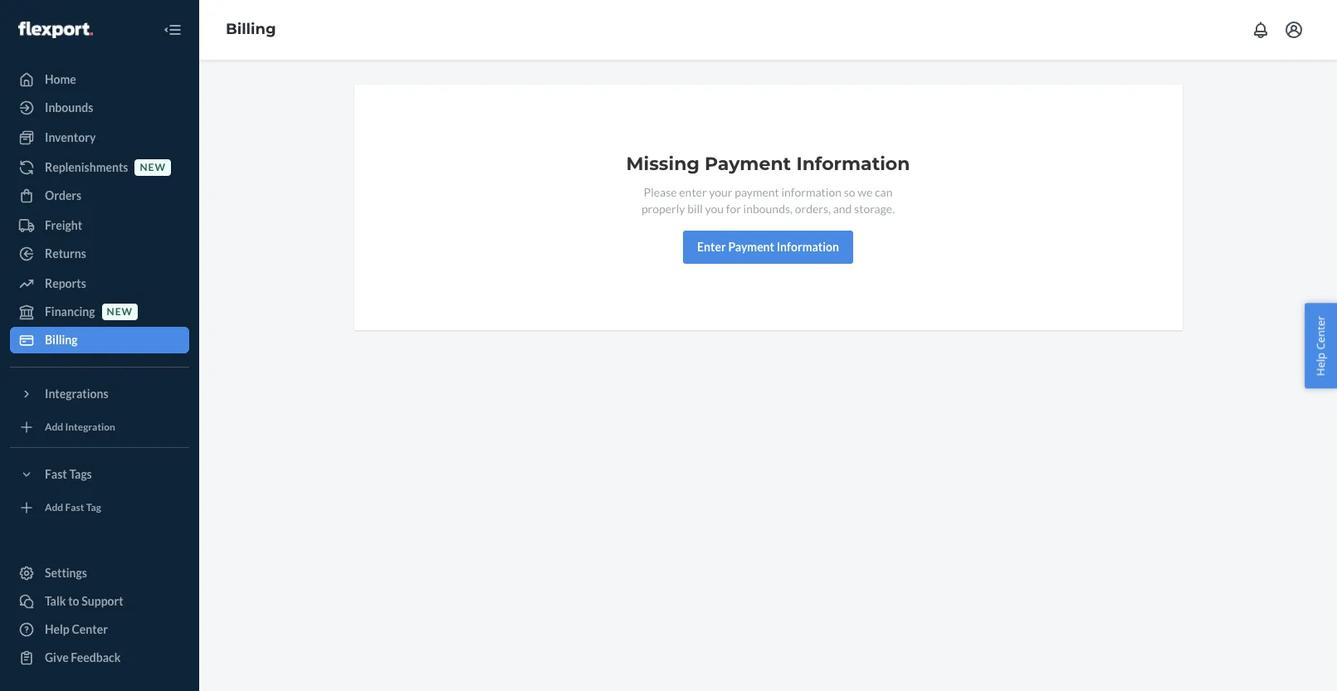 Task type: locate. For each thing, give the bounding box(es) containing it.
enter
[[680, 185, 707, 199]]

give
[[45, 651, 69, 665]]

0 vertical spatial fast
[[45, 468, 67, 482]]

1 vertical spatial help
[[45, 623, 70, 637]]

0 horizontal spatial center
[[72, 623, 108, 637]]

information up so
[[797, 153, 911, 175]]

integrations
[[45, 387, 108, 401]]

add for add fast tag
[[45, 502, 63, 514]]

bill
[[688, 202, 703, 216]]

new
[[140, 161, 166, 174], [107, 306, 133, 318]]

billing right close navigation 'image'
[[226, 20, 276, 38]]

help
[[1314, 353, 1329, 376], [45, 623, 70, 637]]

new down reports link
[[107, 306, 133, 318]]

0 vertical spatial center
[[1314, 316, 1329, 350]]

home
[[45, 72, 76, 86]]

tag
[[86, 502, 101, 514]]

center
[[1314, 316, 1329, 350], [72, 623, 108, 637]]

payment inside button
[[729, 240, 775, 254]]

replenishments
[[45, 160, 128, 174]]

0 horizontal spatial new
[[107, 306, 133, 318]]

fast left the tag
[[65, 502, 84, 514]]

0 vertical spatial help center
[[1314, 316, 1329, 376]]

billing link down financing
[[10, 327, 189, 354]]

1 horizontal spatial billing
[[226, 20, 276, 38]]

1 vertical spatial payment
[[729, 240, 775, 254]]

1 add from the top
[[45, 421, 63, 434]]

1 horizontal spatial help
[[1314, 353, 1329, 376]]

fast left tags
[[45, 468, 67, 482]]

0 vertical spatial add
[[45, 421, 63, 434]]

information
[[797, 153, 911, 175], [777, 240, 840, 254]]

you
[[705, 202, 724, 216]]

talk
[[45, 595, 66, 609]]

0 vertical spatial new
[[140, 161, 166, 174]]

inventory link
[[10, 125, 189, 151]]

home link
[[10, 66, 189, 93]]

freight
[[45, 218, 82, 233]]

0 vertical spatial help
[[1314, 353, 1329, 376]]

enter
[[698, 240, 726, 254]]

tags
[[69, 468, 92, 482]]

settings link
[[10, 561, 189, 587]]

properly
[[642, 202, 686, 216]]

payment
[[705, 153, 792, 175], [729, 240, 775, 254]]

billing down financing
[[45, 333, 78, 347]]

1 vertical spatial add
[[45, 502, 63, 514]]

2 add from the top
[[45, 502, 63, 514]]

enter payment information button
[[684, 231, 854, 264]]

billing
[[226, 20, 276, 38], [45, 333, 78, 347]]

fast tags
[[45, 468, 92, 482]]

freight link
[[10, 213, 189, 239]]

inbounds link
[[10, 95, 189, 121]]

integrations button
[[10, 381, 189, 408]]

1 vertical spatial new
[[107, 306, 133, 318]]

0 horizontal spatial help center
[[45, 623, 108, 637]]

flexport logo image
[[18, 21, 93, 38]]

1 horizontal spatial center
[[1314, 316, 1329, 350]]

add left integration
[[45, 421, 63, 434]]

add
[[45, 421, 63, 434], [45, 502, 63, 514]]

billing link
[[226, 20, 276, 38], [10, 327, 189, 354]]

inventory
[[45, 130, 96, 145]]

your
[[709, 185, 733, 199]]

1 vertical spatial billing
[[45, 333, 78, 347]]

we
[[858, 185, 873, 199]]

new up the orders link
[[140, 161, 166, 174]]

billing link right close navigation 'image'
[[226, 20, 276, 38]]

storage.
[[855, 202, 895, 216]]

payment right enter on the top of page
[[729, 240, 775, 254]]

information inside button
[[777, 240, 840, 254]]

returns link
[[10, 241, 189, 267]]

information for enter payment information
[[777, 240, 840, 254]]

help center
[[1314, 316, 1329, 376], [45, 623, 108, 637]]

0 vertical spatial payment
[[705, 153, 792, 175]]

0 vertical spatial billing
[[226, 20, 276, 38]]

0 vertical spatial billing link
[[226, 20, 276, 38]]

1 horizontal spatial help center
[[1314, 316, 1329, 376]]

information down 'orders,' at top
[[777, 240, 840, 254]]

add integration link
[[10, 414, 189, 441]]

1 vertical spatial center
[[72, 623, 108, 637]]

new for financing
[[107, 306, 133, 318]]

please
[[644, 185, 677, 199]]

0 horizontal spatial billing link
[[10, 327, 189, 354]]

talk to support button
[[10, 589, 189, 615]]

feedback
[[71, 651, 121, 665]]

payment up payment
[[705, 153, 792, 175]]

payment for missing
[[705, 153, 792, 175]]

1 vertical spatial help center
[[45, 623, 108, 637]]

open account menu image
[[1285, 20, 1305, 40]]

1 vertical spatial information
[[777, 240, 840, 254]]

1 horizontal spatial new
[[140, 161, 166, 174]]

0 vertical spatial information
[[797, 153, 911, 175]]

returns
[[45, 247, 86, 261]]

fast
[[45, 468, 67, 482], [65, 502, 84, 514]]

add down fast tags
[[45, 502, 63, 514]]

orders
[[45, 189, 82, 203]]



Task type: vqa. For each thing, say whether or not it's contained in the screenshot.
Shipping at right
no



Task type: describe. For each thing, give the bounding box(es) containing it.
orders link
[[10, 183, 189, 209]]

help center inside the help center "button"
[[1314, 316, 1329, 376]]

talk to support
[[45, 595, 123, 609]]

center inside "button"
[[1314, 316, 1329, 350]]

and
[[834, 202, 852, 216]]

new for replenishments
[[140, 161, 166, 174]]

missing
[[627, 153, 700, 175]]

so
[[844, 185, 856, 199]]

0 horizontal spatial help
[[45, 623, 70, 637]]

1 vertical spatial billing link
[[10, 327, 189, 354]]

settings
[[45, 566, 87, 581]]

1 vertical spatial fast
[[65, 502, 84, 514]]

help center button
[[1306, 303, 1338, 389]]

1 horizontal spatial billing link
[[226, 20, 276, 38]]

add integration
[[45, 421, 115, 434]]

reports link
[[10, 271, 189, 297]]

support
[[82, 595, 123, 609]]

orders,
[[795, 202, 831, 216]]

add for add integration
[[45, 421, 63, 434]]

can
[[875, 185, 893, 199]]

open notifications image
[[1252, 20, 1271, 40]]

information
[[782, 185, 842, 199]]

help inside "button"
[[1314, 353, 1329, 376]]

fast inside dropdown button
[[45, 468, 67, 482]]

help center inside help center link
[[45, 623, 108, 637]]

reports
[[45, 277, 86, 291]]

give feedback button
[[10, 645, 189, 672]]

for
[[726, 202, 742, 216]]

missing payment information
[[627, 153, 911, 175]]

give feedback
[[45, 651, 121, 665]]

payment for enter
[[729, 240, 775, 254]]

inbounds,
[[744, 202, 793, 216]]

information for missing payment information
[[797, 153, 911, 175]]

enter payment information
[[698, 240, 840, 254]]

add fast tag link
[[10, 495, 189, 522]]

0 horizontal spatial billing
[[45, 333, 78, 347]]

fast tags button
[[10, 462, 189, 488]]

close navigation image
[[163, 20, 183, 40]]

payment
[[735, 185, 780, 199]]

financing
[[45, 305, 95, 319]]

add fast tag
[[45, 502, 101, 514]]

help center link
[[10, 617, 189, 644]]

to
[[68, 595, 79, 609]]

please enter your payment information so we can properly bill you for inbounds, orders, and storage.
[[642, 185, 895, 216]]

integration
[[65, 421, 115, 434]]

inbounds
[[45, 100, 93, 115]]



